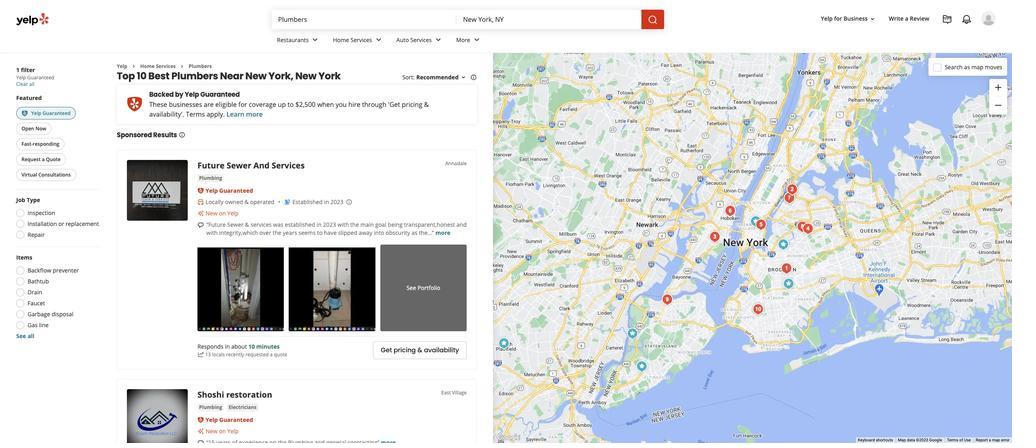 Task type: describe. For each thing, give the bounding box(es) containing it.
established
[[285, 221, 315, 229]]

restaurants link
[[271, 29, 327, 53]]

recently
[[226, 352, 244, 359]]

installation or replacement
[[28, 221, 99, 228]]

future
[[198, 160, 225, 171]]

0 vertical spatial yelp guaranteed button
[[16, 107, 76, 120]]

maria w. image
[[982, 11, 997, 26]]

see portfolio link
[[381, 245, 467, 332]]

have
[[324, 229, 337, 237]]

electricians button
[[227, 404, 258, 412]]

yelp guaranteed for future sewer and services
[[206, 187, 253, 195]]

see for see all
[[16, 333, 26, 341]]

yelp down shoshi
[[206, 417, 218, 424]]

and
[[254, 160, 270, 171]]

backed by yelp guaranteed
[[149, 90, 240, 100]]

line
[[39, 322, 49, 330]]

new on yelp for first 16 new v2 image from the bottom of the page
[[206, 428, 239, 436]]

notifications image
[[963, 15, 972, 24]]

& for "future sewer & services was established in 2023 with the main goal being transparent,honest and with integrity,which over the years seems to have slipped away into obscurity as the…"
[[245, 221, 249, 229]]

garbage disposal
[[28, 311, 73, 319]]

2023 inside "future sewer & services was established in 2023 with the main goal being transparent,honest and with integrity,which over the years seems to have slipped away into obscurity as the…"
[[323, 221, 336, 229]]

yelp up "locally"
[[206, 187, 218, 195]]

16 chevron right v2 image
[[179, 63, 186, 70]]

plumbing button for second plumbing link from the bottom
[[198, 175, 224, 183]]

2 plumbing link from the top
[[198, 404, 224, 412]]

fast-responding
[[22, 141, 59, 148]]

east
[[442, 390, 451, 397]]

goal
[[376, 221, 387, 229]]

moves
[[986, 63, 1003, 71]]

fix it artie image
[[754, 217, 770, 233]]

1
[[16, 66, 19, 74]]

yelp for business button
[[818, 12, 880, 26]]

riverside handyman services image
[[723, 203, 739, 219]]

home services inside business categories element
[[333, 36, 372, 44]]

integrity,which
[[219, 229, 258, 237]]

shoshi restoration
[[198, 390, 272, 401]]

use
[[965, 439, 972, 443]]

jpi plumbing & heating image
[[625, 326, 641, 342]]

sponsored results
[[117, 131, 177, 140]]

guaranteed up eligible
[[200, 90, 240, 100]]

pricing inside button
[[394, 346, 416, 356]]

1 horizontal spatial as
[[965, 63, 971, 71]]

pipe monkeys sewer and drain image
[[801, 221, 817, 237]]

now
[[36, 126, 46, 132]]

years
[[283, 229, 297, 237]]

top 10 best plumbers near new york, new york
[[117, 70, 341, 83]]

request a quote button
[[16, 154, 66, 166]]

york,
[[269, 70, 294, 83]]

or
[[58, 221, 64, 228]]

1 vertical spatial home services
[[140, 63, 176, 70]]

jp sewer & drain cleaning image
[[660, 292, 676, 308]]

quote
[[274, 352, 287, 359]]

fast-
[[22, 141, 33, 148]]

sewer for "future
[[227, 221, 244, 229]]

1 horizontal spatial shoshi restoration image
[[748, 214, 765, 230]]

1 horizontal spatial more
[[436, 229, 451, 237]]

"future
[[207, 221, 226, 229]]

locally
[[206, 199, 224, 206]]

for inside button
[[835, 15, 843, 23]]

yelp inside yelp guaranteed button
[[31, 110, 41, 117]]

sewer for future
[[227, 160, 252, 171]]

services
[[251, 221, 272, 229]]

gas
[[28, 322, 38, 330]]

quote
[[46, 156, 61, 163]]

shortcuts
[[877, 439, 894, 443]]

services left 16 chevron right v2 icon
[[156, 63, 176, 70]]

1 vertical spatial 10
[[249, 343, 255, 351]]

electricians
[[229, 404, 257, 411]]

clear
[[16, 81, 28, 88]]

repair
[[28, 231, 45, 239]]

electricians link
[[227, 404, 258, 412]]

16 trending v2 image
[[198, 352, 204, 359]]

request a quote
[[22, 156, 61, 163]]

disposal
[[52, 311, 73, 319]]

yelp guaranteed button for future sewer and services
[[206, 187, 253, 195]]

shoshi
[[198, 390, 224, 401]]

future sewer and services image
[[634, 359, 651, 375]]

yelp inside the "1 filter yelp guaranteed clear all"
[[16, 74, 26, 81]]

hsm piping & heating image
[[781, 276, 797, 292]]

on for first 16 new v2 image from the top of the page
[[219, 210, 226, 218]]

yelp up businesses
[[185, 90, 199, 100]]

1 vertical spatial home services link
[[140, 63, 176, 70]]

0 horizontal spatial with
[[207, 229, 218, 237]]

16 chevron down v2 image for yelp for business
[[870, 16, 877, 22]]

being
[[388, 221, 403, 229]]

more
[[457, 36, 471, 44]]

backflow
[[28, 267, 51, 275]]

plumbing inside future sewer and services plumbing
[[199, 175, 222, 182]]

top
[[117, 70, 135, 83]]

guaranteed inside button
[[43, 110, 71, 117]]

plumbers right 16 chevron right v2 icon
[[189, 63, 212, 70]]

24 chevron down v2 image for auto services
[[434, 35, 444, 45]]

learn more link
[[227, 110, 263, 119]]

16 established in v2 image
[[285, 199, 291, 206]]

open
[[22, 126, 34, 132]]

24 chevron down v2 image for home services
[[374, 35, 384, 45]]

on for first 16 new v2 image from the bottom of the page
[[219, 428, 226, 436]]

coverage
[[249, 100, 276, 109]]

up
[[278, 100, 286, 109]]

services down find field
[[351, 36, 372, 44]]

Find text field
[[278, 15, 450, 24]]

results
[[153, 131, 177, 140]]

& inside these businesses are eligible for coverage up to $2,500 when you hire through 'get pricing & availability'. terms apply.
[[424, 100, 429, 109]]

0 vertical spatial home services link
[[327, 29, 390, 53]]

Near text field
[[463, 15, 635, 24]]

and
[[457, 221, 467, 229]]

village
[[452, 390, 467, 397]]

see all
[[16, 333, 34, 341]]

16 locally owned v2 image
[[198, 199, 204, 206]]

hire
[[349, 100, 361, 109]]

24 chevron down v2 image for restaurants
[[311, 35, 320, 45]]

type
[[27, 197, 40, 204]]

& for locally owned & operated
[[245, 199, 249, 206]]

services right the auto
[[411, 36, 432, 44]]

0 vertical spatial 10
[[137, 70, 147, 83]]

guaranteed up owned
[[219, 187, 253, 195]]

preventer
[[53, 267, 79, 275]]

search
[[945, 63, 963, 71]]

get
[[381, 346, 392, 356]]

1 horizontal spatial the
[[351, 221, 359, 229]]

virtual consultations
[[22, 172, 71, 179]]

guaranteed inside the "1 filter yelp guaranteed clear all"
[[27, 74, 54, 81]]

locally owned & operated
[[206, 199, 275, 206]]

none field find
[[278, 15, 450, 24]]

restaurants
[[277, 36, 309, 44]]

1 plumbing link from the top
[[198, 175, 224, 183]]

established
[[293, 199, 323, 206]]

backed
[[149, 90, 174, 100]]

auto
[[397, 36, 409, 44]]

as inside "future sewer & services was established in 2023 with the main goal being transparent,honest and with integrity,which over the years seems to have slipped away into obscurity as the…"
[[412, 229, 418, 237]]

availability'.
[[149, 110, 184, 119]]

report a map error
[[977, 439, 1010, 443]]

16 yelp guaranteed v2 image
[[22, 111, 28, 117]]

when
[[318, 100, 334, 109]]

yelp guaranteed inside yelp guaranteed button
[[31, 110, 71, 117]]

plumbers link
[[189, 63, 212, 70]]

tim golden hands image
[[707, 229, 724, 245]]

terms inside these businesses are eligible for coverage up to $2,500 when you hire through 'get pricing & availability'. terms apply.
[[186, 110, 205, 119]]

by
[[175, 90, 184, 100]]

0 vertical spatial 2023
[[331, 199, 344, 206]]

zoom out image
[[994, 101, 1004, 110]]

write a review
[[890, 15, 930, 23]]

write
[[890, 15, 904, 23]]

open now
[[22, 126, 46, 132]]



Task type: locate. For each thing, give the bounding box(es) containing it.
1 vertical spatial to
[[317, 229, 323, 237]]

16 speech v2 image
[[198, 222, 204, 229]]

& for get pricing & availability
[[418, 346, 423, 356]]

sewer inside future sewer and services plumbing
[[227, 160, 252, 171]]

a for request
[[42, 156, 45, 163]]

request
[[22, 156, 41, 163]]

plumbing link down shoshi
[[198, 404, 224, 412]]

0 horizontal spatial terms
[[186, 110, 205, 119]]

1 vertical spatial new on yelp
[[206, 428, 239, 436]]

future sewer and services link
[[198, 160, 305, 171]]

0 vertical spatial on
[[219, 210, 226, 218]]

0 vertical spatial plumbing button
[[198, 175, 224, 183]]

map region
[[436, 34, 1013, 444]]

1 vertical spatial with
[[207, 229, 218, 237]]

24 chevron down v2 image inside home services link
[[374, 35, 384, 45]]

2 option group from the top
[[14, 254, 101, 341]]

yelp guaranteed button for shoshi restoration
[[206, 417, 253, 424]]

plumbing button for first plumbing link from the bottom
[[198, 404, 224, 412]]

pricing right 'get at the top of the page
[[402, 100, 423, 109]]

these
[[149, 100, 167, 109]]

to left have
[[317, 229, 323, 237]]

the up slipped
[[351, 221, 359, 229]]

yelp guaranteed up owned
[[206, 187, 253, 195]]

& down 'recommended'
[[424, 100, 429, 109]]

16 new v2 image up 16 speech v2 icon
[[198, 429, 204, 435]]

a inside 'element'
[[906, 15, 909, 23]]

sewer left and
[[227, 160, 252, 171]]

1 vertical spatial yelp guaranteed button
[[206, 187, 253, 195]]

sewer up integrity,which at left
[[227, 221, 244, 229]]

jperal piping & heating sewer service image
[[751, 302, 767, 318]]

0 vertical spatial yelp guaranteed
[[31, 110, 71, 117]]

minutes
[[257, 343, 280, 351]]

plumbing button down shoshi
[[198, 404, 224, 412]]

yelp right 16 yelp guaranteed v2 icon
[[31, 110, 41, 117]]

keyboard
[[859, 439, 876, 443]]

new on yelp up "future
[[206, 210, 239, 218]]

iconyelpguaranteedbadgesmall image
[[198, 188, 204, 194], [198, 188, 204, 194], [198, 417, 204, 424], [198, 417, 204, 424]]

24 chevron down v2 image right more
[[472, 35, 482, 45]]

yelp left business
[[822, 15, 833, 23]]

1 vertical spatial see
[[16, 333, 26, 341]]

16 chevron down v2 image for recommended
[[461, 74, 467, 81]]

1 vertical spatial 16 chevron down v2 image
[[461, 74, 467, 81]]

requested
[[246, 352, 269, 359]]

1 horizontal spatial home
[[333, 36, 349, 44]]

bathtub
[[28, 278, 49, 286]]

with up slipped
[[338, 221, 349, 229]]

1 new on yelp from the top
[[206, 210, 239, 218]]

2 vertical spatial in
[[225, 343, 230, 351]]

1 vertical spatial pricing
[[394, 346, 416, 356]]

1 vertical spatial sewer
[[227, 221, 244, 229]]

yelp guaranteed button up owned
[[206, 187, 253, 195]]

0 horizontal spatial 16 chevron down v2 image
[[461, 74, 467, 81]]

16 chevron down v2 image inside yelp for business button
[[870, 16, 877, 22]]

1 horizontal spatial home services
[[333, 36, 372, 44]]

1 option group from the top
[[14, 197, 101, 242]]

sponsored
[[117, 131, 152, 140]]

0 horizontal spatial in
[[225, 343, 230, 351]]

learn more
[[227, 110, 263, 119]]

0 vertical spatial 16 info v2 image
[[471, 74, 477, 81]]

1 vertical spatial plumbing link
[[198, 404, 224, 412]]

in right established at the top left of page
[[324, 199, 329, 206]]

yelp guaranteed up now
[[31, 110, 71, 117]]

yelp guaranteed
[[31, 110, 71, 117], [206, 187, 253, 195], [206, 417, 253, 424]]

0 horizontal spatial 10
[[137, 70, 147, 83]]

1 vertical spatial home
[[140, 63, 155, 70]]

to
[[288, 100, 294, 109], [317, 229, 323, 237]]

yelp guaranteed down electricians button
[[206, 417, 253, 424]]

1 vertical spatial yelp guaranteed
[[206, 187, 253, 195]]

learn
[[227, 110, 245, 119]]

2023 up "future sewer & services was established in 2023 with the main goal being transparent,honest and with integrity,which over the years seems to have slipped away into obscurity as the…"
[[331, 199, 344, 206]]

in
[[324, 199, 329, 206], [317, 221, 322, 229], [225, 343, 230, 351]]

option group containing job type
[[14, 197, 101, 242]]

2 24 chevron down v2 image from the left
[[374, 35, 384, 45]]

1 vertical spatial option group
[[14, 254, 101, 341]]

new on yelp for first 16 new v2 image from the top of the page
[[206, 210, 239, 218]]

0 vertical spatial terms
[[186, 110, 205, 119]]

yelp guaranteed button up now
[[16, 107, 76, 120]]

a
[[906, 15, 909, 23], [42, 156, 45, 163], [270, 352, 273, 359], [990, 439, 992, 443]]

map for error
[[993, 439, 1001, 443]]

1 on from the top
[[219, 210, 226, 218]]

map left moves
[[972, 63, 984, 71]]

for up learn more link
[[239, 100, 247, 109]]

0 horizontal spatial home
[[140, 63, 155, 70]]

guaranteed down filter
[[27, 74, 54, 81]]

1 filter yelp guaranteed clear all
[[16, 66, 54, 88]]

to inside "future sewer & services was established in 2023 with the main goal being transparent,honest and with integrity,which over the years seems to have slipped away into obscurity as the…"
[[317, 229, 323, 237]]

report a map error link
[[977, 439, 1010, 443]]

24 chevron down v2 image
[[311, 35, 320, 45], [374, 35, 384, 45], [434, 35, 444, 45], [472, 35, 482, 45]]

0 vertical spatial as
[[965, 63, 971, 71]]

0 horizontal spatial see
[[16, 333, 26, 341]]

"future sewer & services was established in 2023 with the main goal being transparent,honest and with integrity,which over the years seems to have slipped away into obscurity as the…"
[[207, 221, 467, 237]]

1 vertical spatial plumbing button
[[198, 404, 224, 412]]

locals
[[212, 352, 225, 359]]

2 plumbing from the top
[[199, 404, 222, 411]]

new left the york
[[295, 70, 317, 83]]

all
[[29, 81, 34, 88], [28, 333, 34, 341]]

2 new on yelp from the top
[[206, 428, 239, 436]]

in up recently
[[225, 343, 230, 351]]

fast-responding button
[[16, 139, 65, 151]]

write a review link
[[886, 12, 933, 26]]

1 horizontal spatial none field
[[463, 15, 635, 24]]

plumbing link down the "future"
[[198, 175, 224, 183]]

0 horizontal spatial 16 info v2 image
[[179, 132, 185, 139]]

1 horizontal spatial home services link
[[327, 29, 390, 53]]

installation
[[28, 221, 57, 228]]

& right owned
[[245, 199, 249, 206]]

16 chevron down v2 image
[[870, 16, 877, 22], [461, 74, 467, 81]]

search image
[[648, 15, 658, 25]]

with down "future
[[207, 229, 218, 237]]

a right "write"
[[906, 15, 909, 23]]

0 vertical spatial option group
[[14, 197, 101, 242]]

services right and
[[272, 160, 305, 171]]

2 vertical spatial yelp guaranteed button
[[206, 417, 253, 424]]

0 vertical spatial for
[[835, 15, 843, 23]]

2 on from the top
[[219, 428, 226, 436]]

was
[[273, 221, 284, 229]]

& inside button
[[418, 346, 423, 356]]

1 vertical spatial 16 info v2 image
[[179, 132, 185, 139]]

1 horizontal spatial for
[[835, 15, 843, 23]]

faucet
[[28, 300, 45, 308]]

0 vertical spatial plumbing
[[199, 175, 222, 182]]

a left quote
[[42, 156, 45, 163]]

businesses
[[169, 100, 202, 109]]

home inside business categories element
[[333, 36, 349, 44]]

24 chevron down v2 image inside more link
[[472, 35, 482, 45]]

16 new v2 image down 16 locally owned v2 image
[[198, 211, 204, 217]]

established in 2023
[[293, 199, 344, 206]]

away
[[359, 229, 373, 237]]

24 chevron down v2 image inside auto services link
[[434, 35, 444, 45]]

home aid contractors image
[[776, 237, 792, 253]]

east village
[[442, 390, 467, 397]]

garbage
[[28, 311, 50, 319]]

obscurity
[[386, 229, 410, 237]]

0 horizontal spatial as
[[412, 229, 418, 237]]

16 speech v2 image
[[198, 441, 204, 444]]

more
[[246, 110, 263, 119], [436, 229, 451, 237]]

2 vertical spatial yelp guaranteed
[[206, 417, 253, 424]]

1 horizontal spatial 10
[[249, 343, 255, 351]]

1 vertical spatial 2023
[[323, 221, 336, 229]]

new down "locally"
[[206, 210, 218, 218]]

0 vertical spatial to
[[288, 100, 294, 109]]

2 16 new v2 image from the top
[[198, 429, 204, 435]]

terms down businesses
[[186, 110, 205, 119]]

1 horizontal spatial 16 info v2 image
[[471, 74, 477, 81]]

16 info v2 image
[[471, 74, 477, 81], [179, 132, 185, 139]]

as left the…"
[[412, 229, 418, 237]]

sewer inside "future sewer & services was established in 2023 with the main goal being transparent,honest and with integrity,which over the years seems to have slipped away into obscurity as the…"
[[227, 221, 244, 229]]

0 vertical spatial 16 chevron down v2 image
[[870, 16, 877, 22]]

home down find field
[[333, 36, 349, 44]]

16 info v2 image right results
[[179, 132, 185, 139]]

24 chevron down v2 image right auto services at the top left
[[434, 35, 444, 45]]

None search field
[[272, 10, 666, 29]]

1 plumbing button from the top
[[198, 175, 224, 183]]

map left error
[[993, 439, 1001, 443]]

& up integrity,which at left
[[245, 221, 249, 229]]

projects image
[[943, 15, 953, 24]]

for inside these businesses are eligible for coverage up to $2,500 when you hire through 'get pricing & availability'. terms apply.
[[239, 100, 247, 109]]

yelp inside yelp for business button
[[822, 15, 833, 23]]

sam's plumbing services image
[[779, 261, 795, 277]]

pricing inside these businesses are eligible for coverage up to $2,500 when you hire through 'get pricing & availability'. terms apply.
[[402, 100, 423, 109]]

the down was
[[273, 229, 282, 237]]

a inside "button"
[[42, 156, 45, 163]]

all inside the "1 filter yelp guaranteed clear all"
[[29, 81, 34, 88]]

0 horizontal spatial more
[[246, 110, 263, 119]]

open now button
[[16, 123, 52, 135]]

home right 16 chevron right v2 image
[[140, 63, 155, 70]]

10
[[137, 70, 147, 83], [249, 343, 255, 351]]

bullock's plumbing & heating image
[[496, 336, 513, 352]]

map for moves
[[972, 63, 984, 71]]

0 vertical spatial map
[[972, 63, 984, 71]]

0 horizontal spatial shoshi restoration image
[[127, 390, 188, 444]]

0 vertical spatial in
[[324, 199, 329, 206]]

$2,500
[[296, 100, 316, 109]]

home services down find field
[[333, 36, 372, 44]]

24 chevron down v2 image for more
[[472, 35, 482, 45]]

0 horizontal spatial for
[[239, 100, 247, 109]]

1 vertical spatial as
[[412, 229, 418, 237]]

iconyelpguaranteedlarge image
[[127, 96, 143, 112], [127, 96, 143, 112]]

plumbing button down the "future"
[[198, 175, 224, 183]]

option group
[[14, 197, 101, 242], [14, 254, 101, 341]]

vuksani service group image
[[785, 182, 801, 198]]

home services
[[333, 36, 372, 44], [140, 63, 176, 70]]

24 chevron down v2 image right restaurants
[[311, 35, 320, 45]]

review
[[911, 15, 930, 23]]

16 chevron down v2 image right 'recommended'
[[461, 74, 467, 81]]

0 vertical spatial the
[[351, 221, 359, 229]]

3 24 chevron down v2 image from the left
[[434, 35, 444, 45]]

recommended button
[[417, 74, 467, 81]]

more down coverage
[[246, 110, 263, 119]]

0 vertical spatial home
[[333, 36, 349, 44]]

2023 up have
[[323, 221, 336, 229]]

see for see portfolio
[[407, 284, 416, 292]]

1 vertical spatial 16 new v2 image
[[198, 429, 204, 435]]

slipped
[[338, 229, 358, 237]]

in right established
[[317, 221, 322, 229]]

future sewer and services image
[[127, 160, 188, 221]]

auto services
[[397, 36, 432, 44]]

virtual
[[22, 172, 37, 179]]

group
[[990, 79, 1008, 115]]

terms of use
[[948, 439, 972, 443]]

yelp link
[[117, 63, 127, 70]]

10 up 13 locals recently requested a quote
[[249, 343, 255, 351]]

as right search
[[965, 63, 971, 71]]

a for write
[[906, 15, 909, 23]]

pricing
[[402, 100, 423, 109], [394, 346, 416, 356]]

for left business
[[835, 15, 843, 23]]

1 none field from the left
[[278, 15, 450, 24]]

filter
[[21, 66, 35, 74]]

keyboard shortcuts button
[[859, 438, 894, 444]]

0 vertical spatial with
[[338, 221, 349, 229]]

0 horizontal spatial the
[[273, 229, 282, 237]]

in for responds in about 10 minutes
[[225, 343, 230, 351]]

1 24 chevron down v2 image from the left
[[311, 35, 320, 45]]

are
[[204, 100, 214, 109]]

featured group
[[15, 94, 101, 183]]

4 24 chevron down v2 image from the left
[[472, 35, 482, 45]]

in inside "future sewer & services was established in 2023 with the main goal being transparent,honest and with integrity,which over the years seems to have slipped away into obscurity as the…"
[[317, 221, 322, 229]]

guaranteed up now
[[43, 110, 71, 117]]

info icon image
[[346, 199, 353, 206], [346, 199, 353, 206]]

plumbing down the "future"
[[199, 175, 222, 182]]

16 chevron down v2 image right business
[[870, 16, 877, 22]]

user actions element
[[815, 10, 1008, 60]]

a down minutes
[[270, 352, 273, 359]]

new on yelp down electricians button
[[206, 428, 239, 436]]

business categories element
[[271, 29, 997, 53]]

& inside "future sewer & services was established in 2023 with the main goal being transparent,honest and with integrity,which over the years seems to have slipped away into obscurity as the…"
[[245, 221, 249, 229]]

plumbing down shoshi
[[199, 404, 222, 411]]

operated
[[250, 199, 275, 206]]

16 info v2 image right recommended popup button
[[471, 74, 477, 81]]

yelp down "1"
[[16, 74, 26, 81]]

0 vertical spatial 16 new v2 image
[[198, 211, 204, 217]]

None field
[[278, 15, 450, 24], [463, 15, 635, 24]]

terms of use link
[[948, 439, 972, 443]]

replacement
[[66, 221, 99, 228]]

about
[[232, 343, 247, 351]]

home services link right 16 chevron right v2 image
[[140, 63, 176, 70]]

0 vertical spatial pricing
[[402, 100, 423, 109]]

terms left of
[[948, 439, 959, 443]]

none field near
[[463, 15, 635, 24]]

0 vertical spatial more
[[246, 110, 263, 119]]

home services right 16 chevron right v2 image
[[140, 63, 176, 70]]

1 vertical spatial all
[[28, 333, 34, 341]]

axr mechanical image
[[782, 190, 798, 206], [782, 190, 798, 206]]

job type
[[16, 197, 40, 204]]

plumbers up 'backed by yelp guaranteed'
[[172, 70, 218, 83]]

future sewer and services plumbing
[[198, 160, 305, 182]]

a for report
[[990, 439, 992, 443]]

see inside option group
[[16, 333, 26, 341]]

0 vertical spatial see
[[407, 284, 416, 292]]

1 vertical spatial for
[[239, 100, 247, 109]]

featured
[[16, 94, 42, 102]]

a right report
[[990, 439, 992, 443]]

yelp left 16 chevron right v2 image
[[117, 63, 127, 70]]

1 vertical spatial plumbing
[[199, 404, 222, 411]]

jperal piping & heating sewer service image
[[751, 302, 767, 318]]

1 horizontal spatial map
[[993, 439, 1001, 443]]

services inside future sewer and services plumbing
[[272, 160, 305, 171]]

24 chevron down v2 image inside restaurants link
[[311, 35, 320, 45]]

0 vertical spatial plumbing link
[[198, 175, 224, 183]]

to right up at top
[[288, 100, 294, 109]]

of
[[960, 439, 964, 443]]

plumbing
[[199, 175, 222, 182], [199, 404, 222, 411]]

1 horizontal spatial see
[[407, 284, 416, 292]]

all right clear
[[29, 81, 34, 88]]

all inside option group
[[28, 333, 34, 341]]

home services link down find field
[[327, 29, 390, 53]]

1 horizontal spatial to
[[317, 229, 323, 237]]

0 horizontal spatial home services link
[[140, 63, 176, 70]]

0 horizontal spatial map
[[972, 63, 984, 71]]

job
[[16, 197, 25, 204]]

shoshi restoration image
[[748, 214, 765, 230], [127, 390, 188, 444]]

new down shoshi
[[206, 428, 218, 436]]

16 new v2 image
[[198, 211, 204, 217], [198, 429, 204, 435]]

2 none field from the left
[[463, 15, 635, 24]]

1 vertical spatial shoshi restoration image
[[127, 390, 188, 444]]

1 vertical spatial more
[[436, 229, 451, 237]]

yelp down electricians link
[[227, 428, 239, 436]]

0 vertical spatial sewer
[[227, 160, 252, 171]]

near
[[220, 70, 244, 83]]

you
[[336, 100, 347, 109]]

option group containing items
[[14, 254, 101, 341]]

new right near
[[246, 70, 267, 83]]

dns plumbing & heating image
[[795, 219, 811, 235]]

1 horizontal spatial in
[[317, 221, 322, 229]]

in for established in 2023
[[324, 199, 329, 206]]

0 horizontal spatial to
[[288, 100, 294, 109]]

1 plumbing from the top
[[199, 175, 222, 182]]

services
[[351, 36, 372, 44], [411, 36, 432, 44], [156, 63, 176, 70], [272, 160, 305, 171]]

consultations
[[38, 172, 71, 179]]

1 vertical spatial on
[[219, 428, 226, 436]]

all down gas
[[28, 333, 34, 341]]

16 chevron right v2 image
[[131, 63, 137, 70]]

responding
[[33, 141, 59, 148]]

yelp guaranteed button down electricians button
[[206, 417, 253, 424]]

more down "transparent,honest"
[[436, 229, 451, 237]]

vuksani service group image
[[785, 182, 801, 198]]

on up "future
[[219, 210, 226, 218]]

guaranteed down electricians button
[[219, 417, 253, 424]]

the
[[351, 221, 359, 229], [273, 229, 282, 237]]

0 horizontal spatial home services
[[140, 63, 176, 70]]

through
[[362, 100, 387, 109]]

1 vertical spatial in
[[317, 221, 322, 229]]

0 vertical spatial new on yelp
[[206, 210, 239, 218]]

map
[[972, 63, 984, 71], [993, 439, 1001, 443]]

2 horizontal spatial in
[[324, 199, 329, 206]]

yelp down owned
[[227, 210, 239, 218]]

1 vertical spatial map
[[993, 439, 1001, 443]]

1 16 new v2 image from the top
[[198, 211, 204, 217]]

over
[[260, 229, 271, 237]]

0 vertical spatial shoshi restoration image
[[748, 214, 765, 230]]

1 horizontal spatial 16 chevron down v2 image
[[870, 16, 877, 22]]

pricing right get
[[394, 346, 416, 356]]

1 vertical spatial terms
[[948, 439, 959, 443]]

& left availability in the left bottom of the page
[[418, 346, 423, 356]]

recommended
[[417, 74, 459, 81]]

for
[[835, 15, 843, 23], [239, 100, 247, 109]]

keyboard shortcuts
[[859, 439, 894, 443]]

annadale
[[446, 160, 467, 167]]

google image
[[495, 433, 522, 444]]

16 chevron down v2 image inside recommended popup button
[[461, 74, 467, 81]]

1 horizontal spatial terms
[[948, 439, 959, 443]]

map
[[899, 439, 907, 443]]

0 vertical spatial all
[[29, 81, 34, 88]]

report
[[977, 439, 989, 443]]

shoshi restoration link
[[198, 390, 272, 401]]

zoom in image
[[994, 83, 1004, 92]]

0 vertical spatial home services
[[333, 36, 372, 44]]

owned
[[225, 199, 243, 206]]

sewer
[[227, 160, 252, 171], [227, 221, 244, 229]]

to inside these businesses are eligible for coverage up to $2,500 when you hire through 'get pricing & availability'. terms apply.
[[288, 100, 294, 109]]

24 chevron down v2 image left the auto
[[374, 35, 384, 45]]

1 vertical spatial the
[[273, 229, 282, 237]]

gas line
[[28, 322, 49, 330]]

1 horizontal spatial with
[[338, 221, 349, 229]]

on down shoshi
[[219, 428, 226, 436]]

10 right top
[[137, 70, 147, 83]]

0 horizontal spatial none field
[[278, 15, 450, 24]]

yelp guaranteed for shoshi restoration
[[206, 417, 253, 424]]

2 plumbing button from the top
[[198, 404, 224, 412]]

seems
[[299, 229, 316, 237]]

apply.
[[207, 110, 225, 119]]



Task type: vqa. For each thing, say whether or not it's contained in the screenshot.
Business Support link
no



